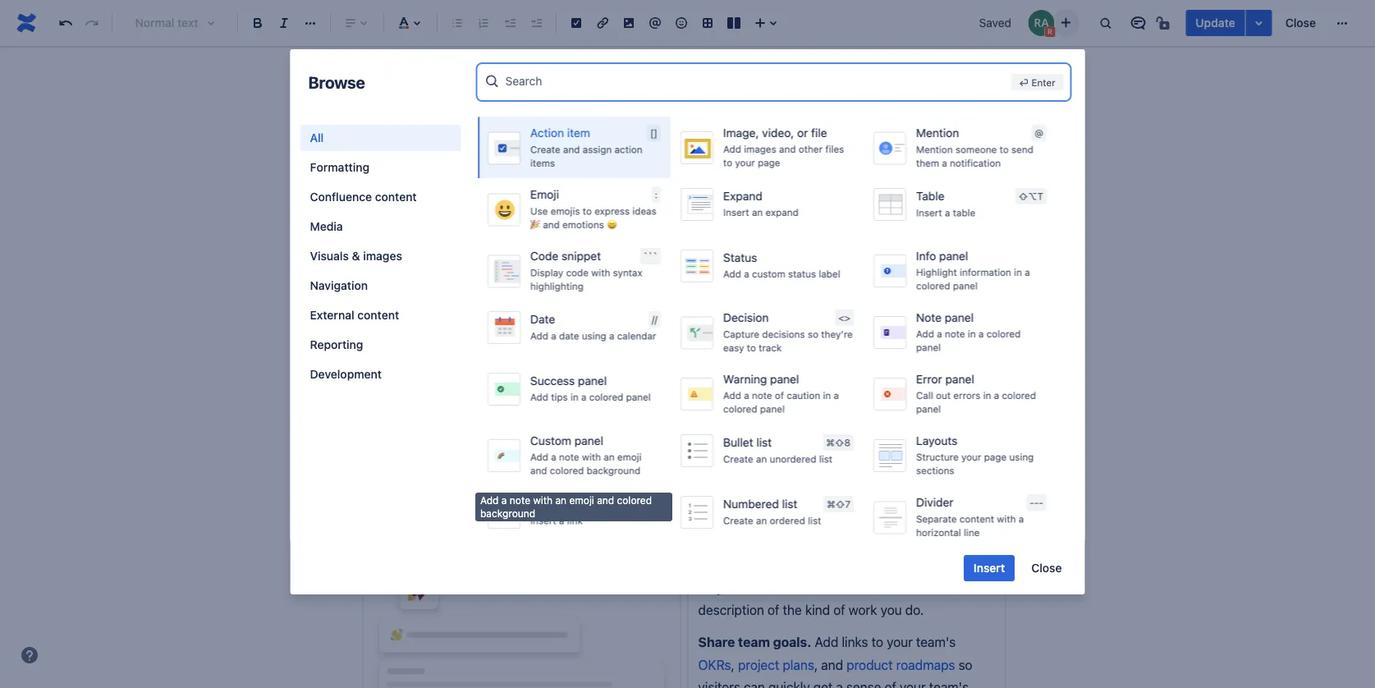 Task type: describe. For each thing, give the bounding box(es) containing it.
emotions
[[562, 219, 604, 230]]

header
[[737, 480, 781, 495]]

code
[[530, 249, 558, 263]]

project
[[738, 657, 779, 672]]

formatting
[[310, 161, 370, 174]]

panel down the "note"
[[916, 341, 941, 353]]

panel right success
[[578, 374, 607, 388]]

ordered
[[769, 515, 805, 526]]

add up visual
[[698, 480, 724, 495]]

note inside add a note with an emoji and colored background
[[510, 495, 530, 506]]

expand
[[765, 207, 798, 218]]

visitors inside so visitors can quickly get a sense of your team'
[[698, 679, 740, 688]]

for
[[922, 502, 939, 518]]

of inside warning panel add a note of caution in a colored panel
[[775, 390, 784, 401]]

this inside this gives your overview visual appeal and makes it welcoming for visitors.
[[831, 480, 856, 495]]

an down numbered list
[[756, 515, 767, 526]]

redo ⌘⇧z image
[[82, 13, 102, 33]]

⏎
[[1019, 76, 1029, 88]]

plans
[[783, 657, 814, 672]]

explain what the space is for.
[[698, 534, 884, 550]]

my first space
[[395, 69, 470, 82]]

create for create an ordered list
[[723, 515, 753, 526]]

this inside start by summarizing the purpose of the space. this could be your team's mission statement or a brief description of the kind of work you do.
[[932, 557, 956, 573]]

🎉
[[530, 219, 540, 230]]

so visitors can quickly get a sense of your team'
[[698, 657, 976, 688]]

action item image
[[567, 13, 586, 33]]

roadmaps
[[896, 657, 955, 672]]

numbered
[[723, 497, 779, 511]]

a inside mention someone to send them a notification
[[942, 157, 947, 169]]

with inside custom panel add a note with an emoji and colored background
[[582, 451, 601, 463]]

display
[[530, 267, 563, 278]]

a inside custom panel add a note with an emoji and colored background
[[551, 451, 556, 463]]

status add a custom status label
[[723, 251, 840, 280]]

team's inside share team goals. add links to your team's okrs , project plans , and product roadmaps
[[916, 634, 956, 650]]

panel up errors
[[945, 372, 974, 386]]

create for create and assign action items
[[530, 144, 560, 155]]

2 vertical spatial space
[[805, 534, 843, 550]]

add inside success panel add tips in a colored panel
[[530, 391, 548, 403]]

@
[[1034, 127, 1043, 139]]

is up on at the bottom of page
[[454, 418, 464, 434]]

browse
[[308, 72, 365, 92]]

undo ⌘z image
[[56, 13, 76, 33]]

by
[[916, 534, 930, 550]]

use for use emojis to express ideas 🎉 and emotions 😄
[[530, 205, 548, 217]]

2 horizontal spatial what
[[747, 534, 778, 550]]

layouts
[[916, 434, 957, 447]]

your down they
[[661, 441, 687, 456]]

the down don't
[[467, 418, 486, 434]]

your inside share team goals. add links to your team's okrs , project plans , and product roadmaps
[[887, 634, 913, 650]]

panel right the "note"
[[944, 311, 973, 324]]

visual
[[698, 502, 732, 518]]

description
[[698, 602, 764, 618]]

your inside so visitors can quickly get a sense of your team'
[[900, 679, 926, 688]]

statement
[[837, 579, 897, 595]]

insert a link
[[530, 515, 582, 526]]

with inside add a note with an emoji and colored background
[[533, 495, 553, 506]]

⌘⇧7
[[826, 498, 850, 510]]

table
[[953, 207, 975, 218]]

your up bullet list
[[732, 418, 758, 434]]

first inside my first space link
[[414, 69, 435, 82]]

1 vertical spatial close button
[[1022, 555, 1072, 581]]

add inside status add a custom status label
[[723, 268, 741, 280]]

on.
[[786, 441, 805, 456]]

to inside the overview is the first page visitors will see when they visit your space, so it helps to include some information on what the space is about and what your team is working on.
[[867, 418, 878, 434]]

video,
[[762, 126, 794, 140]]

and inside image, video, or file add images and other files to your page
[[779, 143, 796, 155]]

😄
[[607, 219, 616, 230]]

emoji image
[[672, 13, 691, 33]]

list up the ordered
[[782, 497, 797, 511]]

create
[[586, 378, 623, 393]]

create a stellar overview
[[372, 301, 572, 323]]

info
[[916, 249, 936, 263]]

separate content with a horizontal line
[[916, 513, 1024, 538]]

and inside this gives your overview visual appeal and makes it welcoming for visitors.
[[778, 502, 800, 518]]

code
[[566, 267, 588, 278]]

assign
[[582, 144, 611, 155]]

"opportunities
[[387, 378, 473, 393]]

images inside image, video, or file add images and other files to your page
[[744, 143, 776, 155]]

mention for mention
[[916, 126, 959, 140]]

1 - from the left
[[1030, 497, 1034, 508]]

action
[[614, 144, 642, 155]]

be
[[698, 579, 713, 595]]

other
[[798, 143, 822, 155]]

add inside share team goals. add links to your team's okrs , project plans , and product roadmaps
[[815, 634, 839, 650]]

1 horizontal spatial close button
[[1276, 10, 1326, 36]]

saved
[[979, 16, 1012, 30]]

panel down call
[[916, 403, 941, 415]]

move this page image
[[376, 69, 389, 82]]

insert for insert a table
[[916, 207, 942, 218]]

[]
[[650, 127, 657, 139]]

is left for.
[[846, 534, 856, 550]]

information inside info panel highlight information in a colored panel
[[959, 267, 1011, 278]]

inspiration!
[[419, 337, 485, 353]]

so inside the overview is the first page visitors will see when they visit your space, so it helps to include some information on what the space is about and what your team is working on.
[[803, 418, 817, 434]]

decision
[[723, 311, 768, 324]]

stellar
[[445, 301, 495, 323]]

snippet
[[561, 249, 601, 263]]

in inside success panel add tips in a colored panel
[[570, 391, 578, 403]]

some
[[928, 418, 960, 434]]

to inside 'capture decisions so they're easy to track'
[[747, 342, 756, 353]]

helps
[[831, 418, 863, 434]]

search field
[[505, 66, 1005, 96]]

okrs link
[[698, 657, 731, 672]]

team's inside start by summarizing the purpose of the space. this could be your team's mission statement or a brief description of the kind of work you do.
[[746, 579, 786, 595]]

content for separate
[[959, 513, 994, 525]]

they
[[675, 418, 701, 434]]

separate
[[916, 513, 957, 525]]

add inside image, video, or file add images and other files to your page
[[723, 143, 741, 155]]

table
[[916, 189, 944, 203]]

a inside success panel add tips in a colored panel
[[581, 391, 586, 403]]

is left 'about'
[[554, 441, 563, 456]]

about
[[567, 441, 601, 456]]

them
[[916, 157, 939, 169]]

out
[[936, 390, 950, 401]]

0 vertical spatial using
[[582, 330, 606, 341]]

your inside the layouts structure your page using sections
[[961, 451, 981, 463]]

you inside start by summarizing the purpose of the space. this could be your team's mission statement or a brief description of the kind of work you do.
[[881, 602, 902, 618]]

background inside custom panel add a note with an emoji and colored background
[[586, 465, 640, 476]]

decisions
[[762, 328, 805, 340]]

use for use inspiration!
[[392, 337, 415, 353]]

share team goals. add links to your team's okrs , project plans , and product roadmaps
[[698, 634, 959, 672]]

add down date
[[530, 330, 548, 341]]

or inside start by summarizing the purpose of the space. this could be your team's mission statement or a brief description of the kind of work you do.
[[900, 579, 912, 595]]

warning
[[723, 372, 767, 386]]

visuals & images
[[310, 249, 402, 263]]

space inside my first space link
[[438, 69, 470, 82]]

notification
[[950, 157, 1001, 169]]

create an unordered list
[[723, 453, 832, 465]]

close for the rightmost close button
[[1286, 16, 1316, 30]]

to inside mention someone to send them a notification
[[999, 144, 1008, 155]]

in inside error panel call out errors in a colored panel
[[983, 390, 991, 401]]

of right kind
[[833, 602, 845, 618]]

the left custom
[[493, 441, 512, 456]]

a inside add a note with an emoji and colored background
[[502, 495, 507, 506]]

an down bullet list
[[756, 453, 767, 465]]

space.
[[889, 557, 928, 573]]

2 , from the left
[[814, 657, 818, 672]]

panel up caution
[[770, 372, 799, 386]]

express
[[594, 205, 629, 217]]

list right the ordered
[[808, 515, 821, 526]]

add image, video, or file image
[[619, 13, 639, 33]]

all button
[[300, 125, 461, 151]]

success panel add tips in a colored panel
[[530, 374, 650, 403]]

create an ordered list
[[723, 515, 821, 526]]

custom
[[752, 268, 785, 280]]

layouts structure your page using sections
[[916, 434, 1034, 476]]

panel down 'highlight'
[[953, 280, 977, 291]]

mention someone to send them a notification
[[916, 144, 1033, 169]]

add inside custom panel add a note with an emoji and colored background
[[530, 451, 548, 463]]

when
[[640, 418, 672, 434]]

panel up 'highlight'
[[939, 249, 968, 263]]

create for create an unordered list
[[723, 453, 753, 465]]

call
[[916, 390, 933, 401]]

so inside 'capture decisions so they're easy to track'
[[807, 328, 818, 340]]

visuals
[[310, 249, 349, 263]]

emoji inside add a note with an emoji and colored background
[[569, 495, 594, 506]]

content
[[490, 69, 532, 82]]

team inside share team goals. add links to your team's okrs , project plans , and product roadmaps
[[738, 634, 770, 650]]

in inside warning panel add a note of caution in a colored panel
[[823, 390, 831, 401]]

panel up 'see'
[[626, 391, 650, 403]]

error panel call out errors in a colored panel
[[916, 372, 1036, 415]]

bullet list ⌘⇧8 image
[[447, 13, 467, 33]]

//
[[651, 313, 657, 325]]

files
[[825, 143, 844, 155]]

emoji inside custom panel add a note with an emoji and colored background
[[617, 451, 641, 463]]

custom
[[530, 434, 571, 447]]

outdent ⇧tab image
[[500, 13, 520, 33]]

using inside the layouts structure your page using sections
[[1009, 451, 1034, 463]]

colored inside error panel call out errors in a colored panel
[[1002, 390, 1036, 401]]

colored inside note panel add a note in a colored panel
[[986, 328, 1020, 340]]

add inside add a note with an emoji and colored background
[[480, 495, 499, 506]]

and inside use emojis to express ideas 🎉 and emotions 😄
[[543, 219, 559, 230]]

do.
[[905, 602, 924, 618]]

list up create an unordered list
[[756, 435, 772, 449]]

1 horizontal spatial what
[[629, 441, 658, 456]]

add inside note panel add a note in a colored panel
[[916, 328, 934, 340]]

content for confluence
[[375, 190, 417, 204]]

```
[[643, 250, 657, 262]]

and inside share team goals. add links to your team's okrs , project plans , and product roadmaps
[[821, 657, 843, 672]]

to inside image, video, or file add images and other files to your page
[[723, 157, 732, 168]]

background inside add a note with an emoji and colored background
[[480, 507, 535, 519]]

links
[[842, 634, 868, 650]]



Task type: locate. For each thing, give the bounding box(es) containing it.
navigation button
[[300, 273, 461, 299]]

with inside display code with syntax highlighting
[[591, 267, 610, 278]]

overview for create a stellar overview
[[499, 301, 572, 323]]

1 vertical spatial using
[[1009, 451, 1034, 463]]

information down the
[[372, 441, 439, 456]]

adjust update settings image
[[1249, 13, 1269, 33]]

1 vertical spatial team's
[[916, 634, 956, 650]]

and down 'see'
[[604, 441, 626, 456]]

0 horizontal spatial or
[[797, 126, 808, 140]]

note for custom
[[559, 451, 579, 463]]

label
[[818, 268, 840, 280]]

team's
[[746, 579, 786, 595], [916, 634, 956, 650]]

0 horizontal spatial images
[[363, 249, 402, 263]]

quickly
[[768, 679, 810, 688]]

to up the emotions
[[582, 205, 591, 217]]

0 horizontal spatial it
[[821, 418, 828, 434]]

in inside info panel highlight information in a colored panel
[[1014, 267, 1022, 278]]

first right the 'my' at the top
[[414, 69, 435, 82]]

1 horizontal spatial or
[[900, 579, 912, 595]]

or left file
[[797, 126, 808, 140]]

and
[[779, 143, 796, 155], [563, 144, 580, 155], [543, 219, 559, 230], [604, 441, 626, 456], [530, 465, 547, 476], [597, 495, 614, 506], [778, 502, 800, 518], [821, 657, 843, 672]]

and inside add a note with an emoji and colored background
[[597, 495, 614, 506]]

and inside custom panel add a note with an emoji and colored background
[[530, 465, 547, 476]]

a inside status add a custom status label
[[744, 268, 749, 280]]

0 vertical spatial it
[[821, 418, 828, 434]]

bold ⌘b image
[[248, 13, 268, 33]]

1 vertical spatial page
[[516, 418, 545, 434]]

your down image, at the top right of the page
[[735, 157, 755, 168]]

1 vertical spatial or
[[900, 579, 912, 595]]

add left link
[[480, 495, 499, 506]]

welcoming
[[856, 502, 919, 518]]

0 vertical spatial images
[[744, 143, 776, 155]]

-
[[1030, 497, 1034, 508], [1034, 497, 1039, 508], [1039, 497, 1043, 508]]

1 horizontal spatial space
[[515, 441, 551, 456]]

2 vertical spatial so
[[959, 657, 973, 672]]

an inside add a note with an emoji and colored background
[[555, 495, 567, 506]]

an inside custom panel add a note with an emoji and colored background
[[603, 451, 614, 463]]

in right tips
[[570, 391, 578, 403]]

2 vertical spatial page
[[984, 451, 1006, 463]]

emojis
[[550, 205, 580, 217]]

to inside use emojis to express ideas 🎉 and emotions 😄
[[582, 205, 591, 217]]

will
[[594, 418, 613, 434]]

summarizing
[[698, 557, 774, 573]]

confluence content button
[[300, 184, 461, 210]]

0 vertical spatial first
[[414, 69, 435, 82]]

mention for mention someone to send them a notification
[[916, 144, 953, 155]]

use inside main content area, start typing to enter text. text box
[[392, 337, 415, 353]]

table image
[[698, 13, 718, 33]]

mention
[[916, 126, 959, 140], [916, 144, 953, 155]]

indent tab image
[[526, 13, 546, 33]]

1 , from the left
[[731, 657, 735, 672]]

1 horizontal spatial it
[[845, 502, 852, 518]]

1 vertical spatial it
[[845, 502, 852, 518]]

so up on.
[[803, 418, 817, 434]]

0 horizontal spatial visitors
[[548, 418, 591, 434]]

development
[[310, 367, 382, 381]]

2 mention from the top
[[916, 144, 953, 155]]

an right link
[[555, 495, 567, 506]]

1 horizontal spatial page
[[757, 157, 780, 168]]

create down bullet
[[723, 453, 753, 465]]

note down warning on the right of page
[[752, 390, 772, 401]]

of up statement
[[852, 557, 863, 573]]

1 vertical spatial this
[[932, 557, 956, 573]]

create inside main content area, start typing to enter text. text box
[[372, 301, 427, 323]]

colored inside add a note with an emoji and colored background
[[617, 495, 652, 506]]

note inside custom panel add a note with an emoji and colored background
[[559, 451, 579, 463]]

⌘⇧8
[[826, 437, 850, 448]]

add down custom
[[530, 451, 548, 463]]

the down the ordered
[[781, 534, 802, 550]]

with down the 'will' at the left bottom of the page
[[582, 451, 601, 463]]

1 mention from the top
[[916, 126, 959, 140]]

panel up space,
[[760, 403, 784, 415]]

you left the create
[[561, 378, 583, 393]]

add down the "note"
[[916, 328, 934, 340]]

0 horizontal spatial close button
[[1022, 555, 1072, 581]]

calendar
[[617, 330, 656, 341]]

first inside the overview is the first page visitors will see when they visit your space, so it helps to include some information on what the space is about and what your team is working on.
[[489, 418, 512, 434]]

images right &
[[363, 249, 402, 263]]

0 horizontal spatial overview
[[398, 418, 451, 434]]

1 horizontal spatial visitors
[[698, 679, 740, 688]]

easy
[[723, 342, 744, 353]]

0 horizontal spatial close
[[1031, 561, 1062, 575]]

0 vertical spatial content
[[375, 190, 417, 204]]

the left kind
[[783, 602, 802, 618]]

0 vertical spatial close
[[1286, 16, 1316, 30]]

1 horizontal spatial emoji
[[617, 451, 641, 463]]

update
[[1196, 16, 1235, 30]]

page inside image, video, or file add images and other files to your page
[[757, 157, 780, 168]]

add inside warning panel add a note of caution in a colored panel
[[723, 390, 741, 401]]

1 vertical spatial close
[[1031, 561, 1062, 575]]

overview for this gives your overview visual appeal and makes it welcoming for visitors.
[[923, 480, 975, 495]]

panel down the 'will' at the left bottom of the page
[[574, 434, 603, 447]]

appeal
[[735, 502, 775, 518]]

enter
[[1032, 76, 1056, 88]]

or inside image, video, or file add images and other files to your page
[[797, 126, 808, 140]]

0 vertical spatial or
[[797, 126, 808, 140]]

overview inside this gives your overview visual appeal and makes it welcoming for visitors.
[[923, 480, 975, 495]]

space inside the overview is the first page visitors will see when they visit your space, so it helps to include some information on what the space is about and what your team is working on.
[[515, 441, 551, 456]]

the down for.
[[867, 557, 886, 573]]

the down explain what the space is for.
[[777, 557, 796, 573]]

visitors inside the overview is the first page visitors will see when they visit your space, so it helps to include some information on what the space is about and what your team is working on.
[[548, 418, 591, 434]]

1 vertical spatial visitors
[[698, 679, 740, 688]]

1 vertical spatial images
[[363, 249, 402, 263]]

of up goals.
[[768, 602, 780, 618]]

with right the visitors. at the bottom right
[[997, 513, 1016, 525]]

use inside use emojis to express ideas 🎉 and emotions 😄
[[530, 205, 548, 217]]

no restrictions image
[[1155, 13, 1174, 33]]

structure
[[916, 451, 958, 463]]

0 vertical spatial page
[[757, 157, 780, 168]]

0 horizontal spatial use
[[392, 337, 415, 353]]

info panel highlight information in a colored panel
[[916, 249, 1030, 291]]

0 vertical spatial this
[[831, 480, 856, 495]]

background left link
[[480, 507, 535, 519]]

image,
[[723, 126, 759, 140]]

colored inside success panel add tips in a colored panel
[[589, 391, 623, 403]]

1 horizontal spatial ,
[[814, 657, 818, 672]]

0 vertical spatial you
[[561, 378, 583, 393]]

and right 🎉 at the left of page
[[543, 219, 559, 230]]

information right 'highlight'
[[959, 267, 1011, 278]]

it
[[821, 418, 828, 434], [845, 502, 852, 518]]

or
[[797, 126, 808, 140], [900, 579, 912, 595]]

2 vertical spatial content
[[959, 513, 994, 525]]

1 vertical spatial overview
[[398, 418, 451, 434]]

custom panel add a note with an emoji and colored background
[[530, 434, 641, 476]]

note for warning
[[752, 390, 772, 401]]

using
[[582, 330, 606, 341], [1009, 451, 1034, 463]]

action
[[530, 126, 564, 140]]

insert down link
[[530, 515, 556, 526]]

0 horizontal spatial you
[[561, 378, 583, 393]]

this up ⌘⇧7
[[831, 480, 856, 495]]

overview up google
[[499, 301, 572, 323]]

0 horizontal spatial team
[[691, 441, 720, 456]]

your inside start by summarizing the purpose of the space. this could be your team's mission statement or a brief description of the kind of work you do.
[[717, 579, 743, 595]]

of left caution
[[775, 390, 784, 401]]

what down when
[[629, 441, 658, 456]]

1 vertical spatial so
[[803, 418, 817, 434]]

reporting
[[310, 338, 363, 351]]

makes
[[803, 502, 842, 518]]

use down external content button
[[392, 337, 415, 353]]

close for the bottom close button
[[1031, 561, 1062, 575]]

page right structure
[[984, 451, 1006, 463]]

numbered list ⌘⇧7 image
[[474, 13, 493, 33]]

insert down line
[[974, 561, 1005, 575]]

create inside create and assign action items
[[530, 144, 560, 155]]

unordered
[[769, 453, 816, 465]]

image, video, or file add images and other files to your page
[[723, 126, 844, 168]]

add
[[723, 143, 741, 155], [723, 268, 741, 280], [916, 328, 934, 340], [530, 330, 548, 341], [723, 390, 741, 401], [530, 391, 548, 403], [530, 451, 548, 463], [698, 480, 724, 495], [480, 495, 499, 506], [815, 634, 839, 650]]

space left the advanced search image
[[438, 69, 470, 82]]

1 vertical spatial use
[[392, 337, 415, 353]]

media
[[310, 220, 343, 233]]

2 horizontal spatial space
[[805, 534, 843, 550]]

image.
[[784, 480, 827, 495]]

1 vertical spatial emoji
[[569, 495, 594, 506]]

0 horizontal spatial using
[[582, 330, 606, 341]]

Give this page a title text field
[[407, 250, 996, 277]]

team down visit on the bottom of page
[[691, 441, 720, 456]]

:thought_balloon: image
[[664, 379, 681, 395]]

colored inside custom panel add a note with an emoji and colored background
[[550, 465, 584, 476]]

product
[[847, 657, 893, 672]]

content down 'formatting' button
[[375, 190, 417, 204]]

background
[[586, 465, 640, 476], [480, 507, 535, 519]]

0 vertical spatial mention
[[916, 126, 959, 140]]

and inside the overview is the first page visitors will see when they visit your space, so it helps to include some information on what the space is about and what your team is working on.
[[604, 441, 626, 456]]

to right the helps
[[867, 418, 878, 434]]

first down don't
[[489, 418, 512, 434]]

italic ⌘i image
[[274, 13, 294, 33]]

1 horizontal spatial close
[[1286, 16, 1316, 30]]

0 vertical spatial background
[[586, 465, 640, 476]]

purpose
[[799, 557, 848, 573]]

add down image, at the top right of the page
[[723, 143, 741, 155]]

content inside "button"
[[375, 190, 417, 204]]

insert for insert a link
[[530, 515, 556, 526]]

your up product roadmaps link
[[887, 634, 913, 650]]

0 vertical spatial use
[[530, 205, 548, 217]]

background down 'about'
[[586, 465, 640, 476]]

1 horizontal spatial this
[[932, 557, 956, 573]]

it inside the overview is the first page visitors will see when they visit your space, so it helps to include some information on what the space is about and what your team is working on.
[[821, 418, 828, 434]]

formatting button
[[300, 154, 461, 181]]

in up error panel call out errors in a colored panel
[[968, 328, 976, 340]]

in down the ⇧⌥t
[[1014, 267, 1022, 278]]

team up project
[[738, 634, 770, 650]]

brief
[[926, 579, 953, 595]]

colored up the 'will' at the left bottom of the page
[[589, 391, 623, 403]]

1 horizontal spatial information
[[959, 267, 1011, 278]]

layouts image
[[724, 13, 744, 33]]

emoji
[[617, 451, 641, 463], [569, 495, 594, 506]]

0 horizontal spatial team's
[[746, 579, 786, 595]]

page down video,
[[757, 157, 780, 168]]

3 - from the left
[[1039, 497, 1043, 508]]

of inside so visitors can quickly get a sense of your team'
[[885, 679, 896, 688]]

don't
[[476, 378, 507, 393]]

of down product roadmaps link
[[885, 679, 896, 688]]

content inside separate content with a horizontal line
[[959, 513, 994, 525]]

and inside create and assign action items
[[563, 144, 580, 155]]

1 vertical spatial team
[[738, 634, 770, 650]]

note inside warning panel add a note of caution in a colored panel
[[752, 390, 772, 401]]

share
[[698, 634, 735, 650]]

space left 'about'
[[515, 441, 551, 456]]

1 vertical spatial information
[[372, 441, 439, 456]]

expand insert an expand
[[723, 189, 798, 218]]

colored inside info panel highlight information in a colored panel
[[916, 280, 950, 291]]

panel inside custom panel add a note with an emoji and colored background
[[574, 434, 603, 447]]

colored down custom panel add a note with an emoji and colored background
[[617, 495, 652, 506]]

to inside share team goals. add links to your team's okrs , project plans , and product roadmaps
[[872, 634, 883, 650]]

navigation
[[310, 279, 368, 292]]

content inside button
[[357, 308, 399, 322]]

get
[[813, 679, 833, 688]]

:thought_balloon: image
[[664, 379, 681, 395]]

note up insert a link
[[510, 495, 530, 506]]

2 horizontal spatial page
[[984, 451, 1006, 463]]

ideas
[[632, 205, 656, 217]]

your inside this gives your overview visual appeal and makes it welcoming for visitors.
[[893, 480, 919, 495]]

caution
[[786, 390, 820, 401]]

an down expand
[[752, 207, 763, 218]]

capture
[[723, 328, 759, 340]]

the
[[372, 418, 395, 434]]

add a note with an emoji and colored background
[[480, 495, 652, 519]]

mention image
[[645, 13, 665, 33]]

mention inside mention someone to send them a notification
[[916, 144, 953, 155]]

using up ---
[[1009, 451, 1034, 463]]

2 horizontal spatial overview
[[923, 480, 975, 495]]

note inside note panel add a note in a colored panel
[[945, 328, 965, 340]]

sections
[[916, 465, 954, 476]]

images inside visuals & images button
[[363, 249, 402, 263]]

you
[[561, 378, 583, 393], [881, 602, 902, 618]]

colored inside warning panel add a note of caution in a colored panel
[[723, 403, 757, 415]]

Main content area, start typing to enter text. text field
[[362, 301, 1006, 688]]

list down ⌘⇧8
[[819, 453, 832, 465]]

overview inside the overview is the first page visitors will see when they visit your space, so it helps to include some information on what the space is about and what your team is working on.
[[398, 418, 451, 434]]

in inside note panel add a note in a colored panel
[[968, 328, 976, 340]]

add a note with an emoji and colored background tooltip
[[475, 493, 672, 522]]

add down status
[[723, 268, 741, 280]]

1 vertical spatial content
[[357, 308, 399, 322]]

0 horizontal spatial first
[[414, 69, 435, 82]]

0 vertical spatial information
[[959, 267, 1011, 278]]

so inside so visitors can quickly get a sense of your team'
[[959, 657, 973, 672]]

1 horizontal spatial images
[[744, 143, 776, 155]]

your down product roadmaps link
[[900, 679, 926, 688]]

create down navigation button
[[372, 301, 427, 323]]

numbered list
[[723, 497, 797, 511]]

with up insert a link
[[533, 495, 553, 506]]

content link
[[490, 66, 532, 85]]

0 horizontal spatial what
[[461, 441, 489, 456]]

emoji up link
[[569, 495, 594, 506]]

so left they're
[[807, 328, 818, 340]]

is down visit on the bottom of page
[[724, 441, 733, 456]]

close
[[1286, 16, 1316, 30], [1031, 561, 1062, 575]]

an right 'about'
[[603, 451, 614, 463]]

note
[[945, 328, 965, 340], [752, 390, 772, 401], [559, 451, 579, 463], [510, 495, 530, 506]]

close right 'insert' button
[[1031, 561, 1062, 575]]

create
[[530, 144, 560, 155], [372, 301, 427, 323], [723, 453, 753, 465], [723, 515, 753, 526]]

use up 🎉 at the left of page
[[530, 205, 548, 217]]

visitors
[[548, 418, 591, 434], [698, 679, 740, 688]]

warning panel add a note of caution in a colored panel
[[723, 372, 839, 415]]

0 horizontal spatial space
[[438, 69, 470, 82]]

they're
[[821, 328, 853, 340]]

it inside this gives your overview visual appeal and makes it welcoming for visitors.
[[845, 502, 852, 518]]

1 vertical spatial background
[[480, 507, 535, 519]]

0 horizontal spatial background
[[480, 507, 535, 519]]

close inside browse dialog
[[1031, 561, 1062, 575]]

and down video,
[[779, 143, 796, 155]]

1 horizontal spatial background
[[586, 465, 640, 476]]

0 horizontal spatial page
[[516, 418, 545, 434]]

page inside the overview is the first page visitors will see when they visit your space, so it helps to include some information on what the space is about and what your team is working on.
[[516, 418, 545, 434]]

a inside separate content with a horizontal line
[[1018, 513, 1024, 525]]

or down the space.
[[900, 579, 912, 595]]

0 vertical spatial close button
[[1276, 10, 1326, 36]]

0 vertical spatial overview
[[499, 301, 572, 323]]

0 horizontal spatial ,
[[731, 657, 735, 672]]

1 horizontal spatial you
[[881, 602, 902, 618]]

, up get
[[814, 657, 818, 672]]

a inside info panel highlight information in a colored panel
[[1024, 267, 1030, 278]]

colored up error panel call out errors in a colored panel
[[986, 328, 1020, 340]]

note for note
[[945, 328, 965, 340]]

0 vertical spatial team
[[691, 441, 720, 456]]

insert for insert
[[974, 561, 1005, 575]]

on
[[443, 441, 457, 456]]

a inside so visitors can quickly get a sense of your team'
[[836, 679, 843, 688]]

display code with syntax highlighting
[[530, 267, 642, 292]]

1 vertical spatial mention
[[916, 144, 953, 155]]

1 horizontal spatial team
[[738, 634, 770, 650]]

advanced search image
[[484, 73, 500, 89]]

a inside start by summarizing the purpose of the space. this could be your team's mission statement or a brief description of the kind of work you do.
[[916, 579, 922, 595]]

item
[[567, 126, 590, 140]]

to down image, at the top right of the page
[[723, 157, 732, 168]]

what right on at the bottom of page
[[461, 441, 489, 456]]

0 horizontal spatial this
[[831, 480, 856, 495]]

project plans link
[[738, 657, 814, 672]]

team inside the overview is the first page visitors will see when they visit your space, so it helps to include some information on what the space is about and what your team is working on.
[[691, 441, 720, 456]]

your inside image, video, or file add images and other files to your page
[[735, 157, 755, 168]]

start
[[884, 534, 912, 550]]

and down custom
[[530, 465, 547, 476]]

ruby anderson image
[[1028, 10, 1054, 36]]

<>
[[838, 312, 850, 323]]

2 vertical spatial overview
[[923, 480, 975, 495]]

0 vertical spatial visitors
[[548, 418, 591, 434]]

emoji down 'see'
[[617, 451, 641, 463]]

with right code
[[591, 267, 610, 278]]

success
[[530, 374, 575, 388]]

highlight
[[916, 267, 957, 278]]

link
[[567, 515, 582, 526]]

browse dialog
[[290, 49, 1085, 688]]

1 vertical spatial first
[[489, 418, 512, 434]]

with inside separate content with a horizontal line
[[997, 513, 1016, 525]]

page inside the layouts structure your page using sections
[[984, 451, 1006, 463]]

your right structure
[[961, 451, 981, 463]]

content for external
[[357, 308, 399, 322]]

0 horizontal spatial information
[[372, 441, 439, 456]]

1 horizontal spatial overview
[[499, 301, 572, 323]]

syntax
[[613, 267, 642, 278]]

you left 'do.'
[[881, 602, 902, 618]]

someone
[[955, 144, 997, 155]]

in right errors
[[983, 390, 991, 401]]

colored up visit on the bottom of page
[[723, 403, 757, 415]]

0 horizontal spatial emoji
[[569, 495, 594, 506]]

0 vertical spatial emoji
[[617, 451, 641, 463]]

note up out at the bottom of the page
[[945, 328, 965, 340]]

2 - from the left
[[1034, 497, 1039, 508]]

an inside "expand insert an expand"
[[752, 207, 763, 218]]

1 horizontal spatial use
[[530, 205, 548, 217]]

your up description
[[717, 579, 743, 595]]

1 horizontal spatial using
[[1009, 451, 1034, 463]]

insert inside "expand insert an expand"
[[723, 207, 749, 218]]

create for create a stellar overview
[[372, 301, 427, 323]]

0 vertical spatial team's
[[746, 579, 786, 595]]

link image
[[593, 13, 612, 33]]

information inside the overview is the first page visitors will see when they visit your space, so it helps to include some information on what the space is about and what your team is working on.
[[372, 441, 439, 456]]

status
[[788, 268, 816, 280]]

content up line
[[959, 513, 994, 525]]

to down capture
[[747, 342, 756, 353]]

1 vertical spatial space
[[515, 441, 551, 456]]

insert inside button
[[974, 561, 1005, 575]]

0 vertical spatial space
[[438, 69, 470, 82]]

1 vertical spatial you
[[881, 602, 902, 618]]

date
[[559, 330, 579, 341]]

so right roadmaps
[[959, 657, 973, 672]]

it up ⌘⇧8
[[821, 418, 828, 434]]

can
[[744, 679, 765, 688]]

to right the links
[[872, 634, 883, 650]]

confluence image
[[13, 10, 39, 36], [13, 10, 39, 36]]

0 vertical spatial so
[[807, 328, 818, 340]]

1 horizontal spatial first
[[489, 418, 512, 434]]

overview up divider
[[923, 480, 975, 495]]

1 horizontal spatial team's
[[916, 634, 956, 650]]

close button right 'insert' button
[[1022, 555, 1072, 581]]

a inside error panel call out errors in a colored panel
[[994, 390, 999, 401]]

, left project
[[731, 657, 735, 672]]

page up custom
[[516, 418, 545, 434]]

team's up roadmaps
[[916, 634, 956, 650]]



Task type: vqa. For each thing, say whether or not it's contained in the screenshot.
left space
yes



